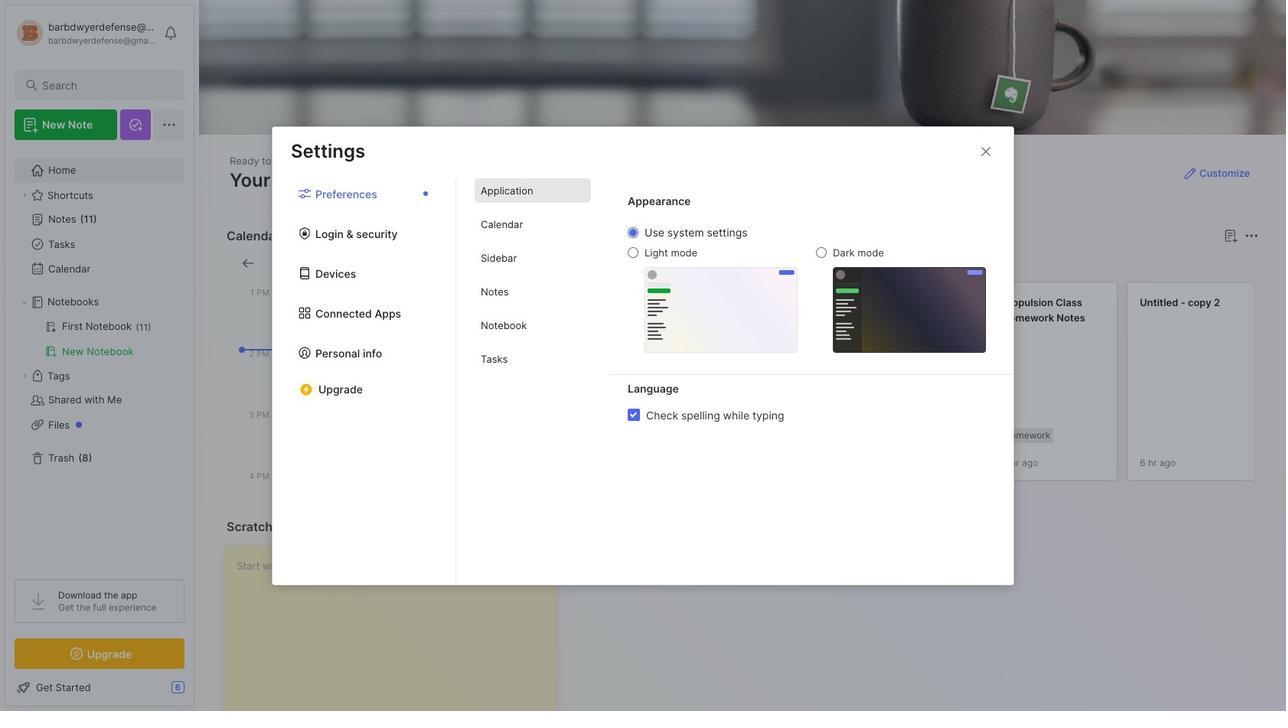 Task type: vqa. For each thing, say whether or not it's contained in the screenshot.
Sans Serif
no



Task type: locate. For each thing, give the bounding box(es) containing it.
None radio
[[628, 227, 639, 238], [816, 247, 827, 258], [628, 227, 639, 238], [816, 247, 827, 258]]

None radio
[[628, 247, 639, 258]]

group
[[15, 315, 184, 364]]

tab list
[[273, 178, 456, 585], [456, 178, 610, 585], [579, 254, 1257, 273]]

row group
[[576, 282, 1286, 490]]

Start writing… text field
[[237, 546, 556, 711]]

expand notebooks image
[[20, 298, 29, 307]]

tab
[[475, 178, 591, 203], [475, 212, 591, 237], [475, 246, 591, 270], [579, 254, 624, 273], [630, 254, 692, 273], [475, 279, 591, 304], [475, 313, 591, 338], [475, 347, 591, 371]]

tree
[[5, 149, 194, 566]]

expand tags image
[[20, 371, 29, 381]]

group inside tree
[[15, 315, 184, 364]]

None checkbox
[[628, 409, 640, 421]]

option group
[[628, 226, 986, 353]]

None search field
[[42, 76, 171, 94]]



Task type: describe. For each thing, give the bounding box(es) containing it.
tree inside main element
[[5, 149, 194, 566]]

Search text field
[[42, 78, 171, 93]]

main element
[[0, 0, 199, 711]]

close image
[[977, 142, 995, 160]]

none search field inside main element
[[42, 76, 171, 94]]



